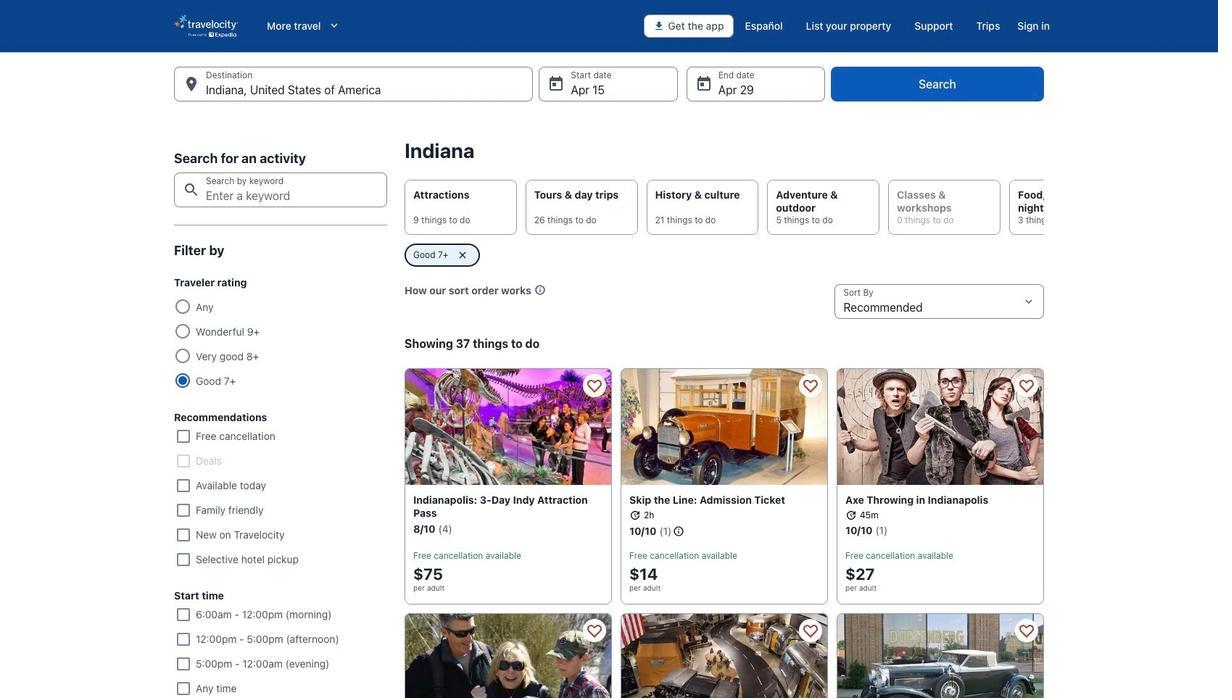 Task type: vqa. For each thing, say whether or not it's contained in the screenshot.
10.0 out of 10 with 1 review element
yes



Task type: locate. For each thing, give the bounding box(es) containing it.
0 horizontal spatial 10.0 out of 10 with 1 review element
[[629, 525, 657, 538]]

1 horizontal spatial 10.0 out of 10 with 1 review element
[[845, 524, 873, 537]]

10.0 out of 10 with 1 review element for 'skip the line: admission ticket' image
[[629, 525, 657, 538]]

indianapolis: 3-day indy attraction pass image
[[405, 368, 612, 485]]

download the app button image
[[654, 20, 665, 32]]

10.0 out of 10 with 1 review element left more information about reviews icon on the right bottom of page
[[629, 525, 657, 538]]

10.0 out of 10 with 1 review element
[[845, 524, 873, 537], [629, 525, 657, 538]]

xsmall image
[[534, 284, 546, 296], [629, 510, 641, 521]]

skip the line: admission ticket image
[[621, 368, 828, 485]]

10.0 out of 10 with 1 review element down xsmall image
[[845, 524, 873, 537]]

axe throwing in indianapolis image
[[837, 368, 1044, 485]]

auburn cord duesenberg automobile museum admission ticket image
[[837, 613, 1044, 698]]

1 horizontal spatial xsmall image
[[629, 510, 641, 521]]

0 vertical spatial xsmall image
[[534, 284, 546, 296]]

8.0 out of 10 with 4 reviews element
[[413, 523, 435, 536]]

0 horizontal spatial xsmall image
[[534, 284, 546, 296]]

Enter a keyword text field
[[174, 173, 387, 207]]

previous image
[[396, 199, 413, 216]]



Task type: describe. For each thing, give the bounding box(es) containing it.
next image
[[1035, 199, 1053, 216]]

more information about reviews image
[[672, 526, 685, 539]]

1 vertical spatial xsmall image
[[629, 510, 641, 521]]

amazing indianapolis scavenger hunt adventure image
[[405, 613, 612, 698]]

10.0 out of 10 with 1 review element for axe throwing in indianapolis image
[[845, 524, 873, 537]]

skip the line to rv/mh hall of fame and museum image
[[621, 613, 828, 698]]

xsmall image
[[845, 510, 857, 521]]

travelocity logo image
[[174, 15, 238, 38]]



